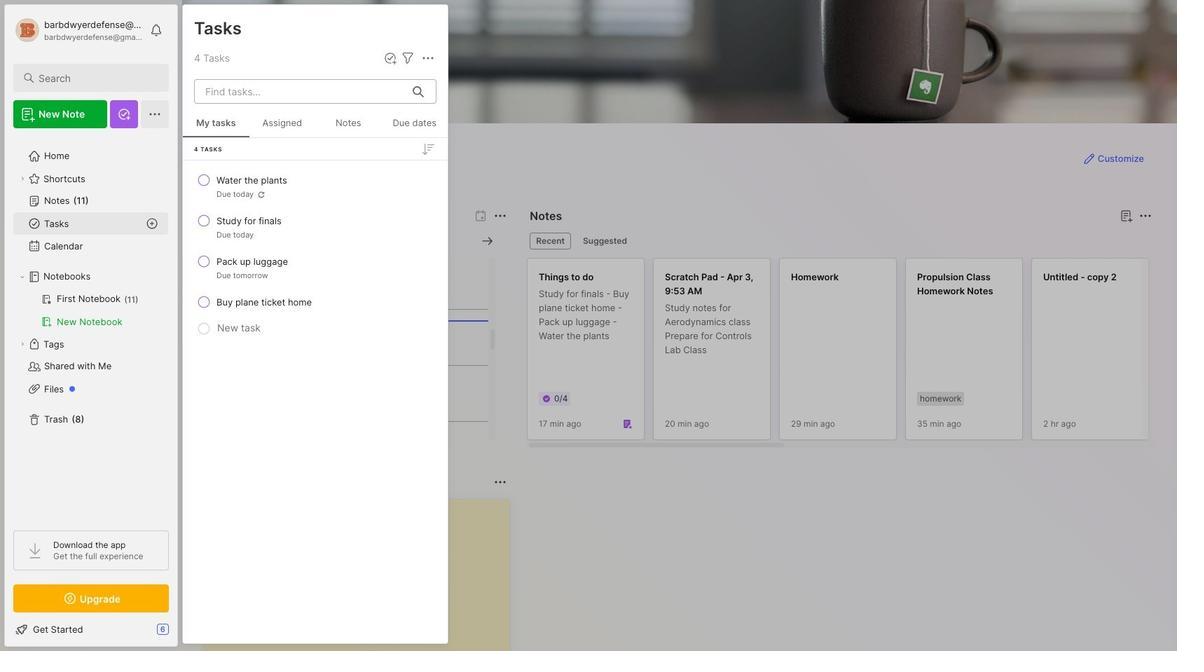 Task type: describe. For each thing, give the bounding box(es) containing it.
group inside tree
[[13, 288, 168, 333]]

expand tags image
[[18, 340, 27, 348]]

sort options image
[[420, 141, 437, 157]]

pack up luggage 2 cell
[[217, 255, 288, 269]]

Find tasks… text field
[[197, 80, 405, 103]]

tree inside main element
[[5, 137, 177, 518]]

2 row from the top
[[189, 208, 442, 246]]

1 tab from the left
[[530, 233, 571, 250]]

new task image
[[384, 51, 398, 65]]

0 horizontal spatial row group
[[183, 166, 448, 339]]

Search text field
[[39, 72, 156, 85]]

filter tasks image
[[400, 50, 416, 67]]

Help and Learning task checklist field
[[5, 618, 177, 641]]

click to collapse image
[[177, 625, 188, 642]]



Task type: locate. For each thing, give the bounding box(es) containing it.
row group
[[183, 166, 448, 339], [527, 258, 1178, 449]]

more actions and view options image
[[420, 50, 437, 67]]

none search field inside main element
[[39, 69, 156, 86]]

row
[[189, 168, 442, 205], [189, 208, 442, 246], [189, 249, 442, 287], [189, 290, 442, 315]]

tree
[[5, 137, 177, 518]]

expand notebooks image
[[18, 273, 27, 281]]

4 row from the top
[[189, 290, 442, 315]]

main element
[[0, 0, 182, 651]]

2 tab from the left
[[577, 233, 634, 250]]

Start writing… text field
[[217, 500, 509, 651]]

tab list
[[530, 233, 1151, 250]]

3 row from the top
[[189, 249, 442, 287]]

Sort options field
[[420, 141, 437, 157]]

1 row from the top
[[189, 168, 442, 205]]

Account field
[[13, 16, 143, 44]]

buy plane ticket home 3 cell
[[217, 295, 312, 309]]

0 horizontal spatial tab
[[530, 233, 571, 250]]

More actions and view options field
[[416, 50, 437, 67]]

Filter tasks field
[[400, 50, 416, 67]]

study for finals 1 cell
[[217, 214, 282, 228]]

1 horizontal spatial row group
[[527, 258, 1178, 449]]

1 horizontal spatial tab
[[577, 233, 634, 250]]

None search field
[[39, 69, 156, 86]]

tab
[[530, 233, 571, 250], [577, 233, 634, 250]]

group
[[13, 288, 168, 333]]

water the plants 0 cell
[[217, 173, 287, 187]]



Task type: vqa. For each thing, say whether or not it's contained in the screenshot.
Buy plane ticket home 3 "cell"
yes



